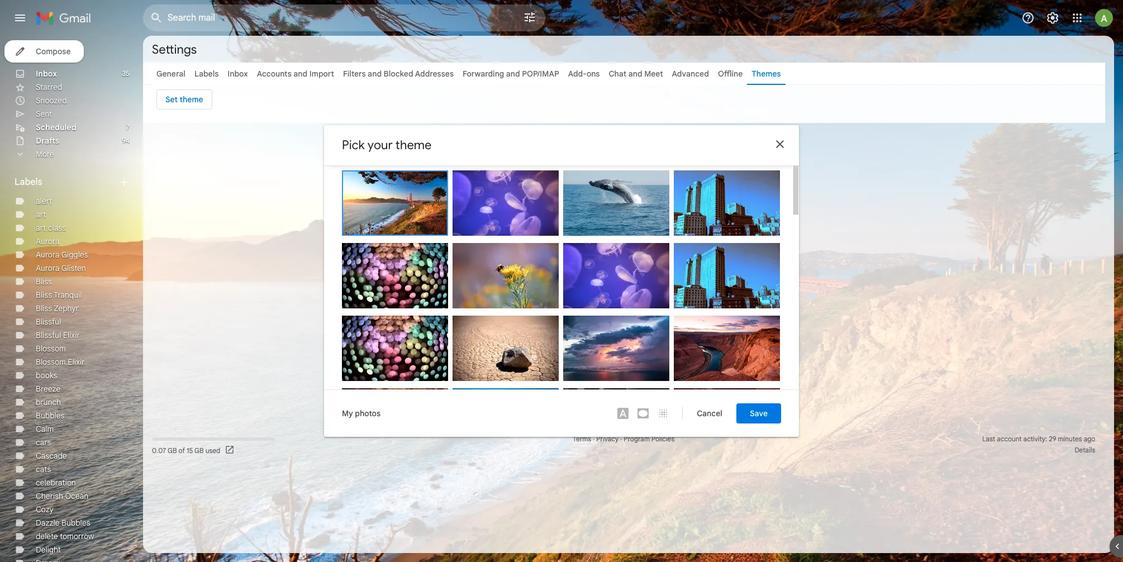 Task type: describe. For each thing, give the bounding box(es) containing it.
advanced
[[672, 69, 710, 79]]

delete tomorrow link
[[36, 532, 94, 542]]

dazzle
[[36, 518, 60, 528]]

calm
[[36, 424, 54, 434]]

program
[[624, 435, 650, 443]]

and for forwarding
[[506, 69, 520, 79]]

starred link
[[36, 82, 62, 92]]

2 inbox from the left
[[228, 69, 248, 79]]

more
[[36, 149, 54, 159]]

giggles
[[61, 250, 88, 260]]

cats
[[36, 465, 51, 475]]

by: gleff option
[[564, 171, 670, 244]]

cascade
[[36, 451, 67, 461]]

photos
[[355, 409, 381, 419]]

my photos
[[342, 409, 381, 419]]

forwarding and pop/imap
[[463, 69, 560, 79]]

more button
[[0, 148, 134, 161]]

1 inbox link from the left
[[36, 69, 57, 79]]

theme
[[396, 138, 432, 153]]

labels for 'labels' link
[[195, 69, 219, 79]]

29
[[1050, 435, 1057, 443]]

by: grzegorz głowaty option containing by: grzegorz głowaty
[[564, 316, 670, 390]]

advanced link
[[672, 69, 710, 79]]

starred
[[36, 82, 62, 92]]

1 gb from the left
[[168, 446, 177, 455]]

add-
[[569, 69, 587, 79]]

my photos button
[[333, 404, 390, 424]]

offline link
[[718, 69, 743, 79]]

forwarding and pop/imap link
[[463, 69, 560, 79]]

add-ons
[[569, 69, 600, 79]]

scheduled
[[36, 122, 76, 133]]

celebration link
[[36, 478, 76, 488]]

of
[[179, 446, 185, 455]]

bliss link
[[36, 277, 52, 287]]

15
[[187, 446, 193, 455]]

filters
[[343, 69, 366, 79]]

policies
[[652, 435, 675, 443]]

used
[[206, 446, 220, 455]]

meet
[[645, 69, 663, 79]]

scheduled link
[[36, 122, 76, 133]]

themes
[[752, 69, 782, 79]]

ago
[[1085, 435, 1096, 443]]

forwarding
[[463, 69, 504, 79]]

0 vertical spatial bubbles
[[36, 411, 65, 421]]

tranquil
[[54, 290, 82, 300]]

terms · privacy · program policies
[[573, 435, 675, 443]]

bliss tranquil link
[[36, 290, 82, 300]]

advanced search options image
[[519, 6, 541, 29]]

cherish
[[36, 491, 63, 502]]

follow link to manage storage image
[[225, 445, 236, 456]]

1 vertical spatial bubbles
[[62, 518, 90, 528]]

0.07
[[152, 446, 166, 455]]

blossom link
[[36, 344, 66, 354]]

drafts link
[[36, 136, 59, 146]]

1 blissful from the top
[[36, 317, 61, 327]]

pick your theme alert dialog
[[324, 125, 800, 454]]

2 blissful from the top
[[36, 330, 61, 341]]

import
[[310, 69, 334, 79]]

cars link
[[36, 438, 51, 448]]

labels for labels "heading"
[[15, 177, 42, 188]]

by: greg bullock option
[[564, 389, 670, 454]]

3 bliss from the top
[[36, 304, 52, 314]]

2 art from the top
[[36, 223, 46, 233]]

0 vertical spatial elixir
[[63, 330, 80, 341]]

terms
[[573, 435, 592, 443]]

2 inbox link from the left
[[228, 69, 248, 79]]

chat and meet
[[609, 69, 663, 79]]

94
[[122, 136, 130, 145]]

3 aurora from the top
[[36, 263, 60, 273]]

starred snoozed sent
[[36, 82, 67, 119]]

support image
[[1022, 11, 1036, 25]]

1 horizontal spatial animals option
[[564, 243, 670, 317]]

breeze
[[36, 384, 60, 394]]

sent link
[[36, 109, 52, 119]]

compose
[[36, 46, 71, 56]]

alert link
[[36, 196, 52, 206]]

0 horizontal spatial by: grzegorz głowaty option
[[342, 389, 448, 454]]

delete
[[36, 532, 58, 542]]

pick your theme heading
[[342, 138, 432, 153]]

settings
[[152, 42, 197, 57]]

program policies link
[[624, 435, 675, 443]]

2 blossom from the top
[[36, 357, 66, 367]]

and for chat
[[629, 69, 643, 79]]

offline
[[718, 69, 743, 79]]

and for filters
[[368, 69, 382, 79]]

gleff
[[582, 234, 596, 243]]

accounts and import link
[[257, 69, 334, 79]]

2 aurora from the top
[[36, 250, 60, 260]]

account
[[998, 435, 1022, 443]]

cars
[[36, 438, 51, 448]]

ocean
[[65, 491, 88, 502]]

chat
[[609, 69, 627, 79]]

calm link
[[36, 424, 54, 434]]

brunch link
[[36, 398, 61, 408]]

7
[[126, 123, 130, 131]]

dazzle bubbles link
[[36, 518, 90, 528]]

save
[[750, 409, 768, 419]]

and for accounts
[[294, 69, 308, 79]]

books
[[36, 371, 57, 381]]

snoozed
[[36, 96, 67, 106]]

snoozed link
[[36, 96, 67, 106]]

privacy link
[[597, 435, 619, 443]]

animals for the left animals option
[[460, 234, 485, 243]]

general
[[157, 69, 186, 79]]



Task type: locate. For each thing, give the bounding box(es) containing it.
1 vertical spatial elixir
[[68, 357, 85, 367]]

art down alert link
[[36, 210, 46, 220]]

art
[[36, 210, 46, 220], [36, 223, 46, 233]]

inbox inside labels "navigation"
[[36, 69, 57, 79]]

aurora
[[36, 237, 60, 247], [36, 250, 60, 260], [36, 263, 60, 273]]

by: romain guy
[[350, 233, 400, 242], [681, 234, 731, 243], [349, 307, 399, 316], [460, 307, 509, 316], [681, 307, 731, 316], [349, 380, 399, 389], [460, 380, 509, 389], [681, 380, 731, 389]]

labels heading
[[15, 177, 119, 188]]

delight link
[[36, 545, 61, 555]]

alert art art class aurora aurora giggles aurora glisten bliss bliss tranquil bliss zephyr blissful blissful elixir blossom blossom elixir books breeze brunch bubbles calm cars cascade cats celebration cherish ocean cozy dazzle bubbles delete tomorrow delight
[[36, 196, 94, 555]]

class
[[48, 223, 66, 233]]

aurora down the art class link
[[36, 237, 60, 247]]

by: grzegorz głowaty
[[570, 380, 640, 389]]

filters and blocked addresses
[[343, 69, 454, 79]]

pick
[[342, 138, 365, 153]]

footer containing terms
[[143, 434, 1106, 456]]

art link
[[36, 210, 46, 220]]

blocked
[[384, 69, 414, 79]]

bliss up blissful link
[[36, 304, 52, 314]]

0 vertical spatial aurora
[[36, 237, 60, 247]]

1 horizontal spatial inbox
[[228, 69, 248, 79]]

1 horizontal spatial ·
[[621, 435, 622, 443]]

blissful
[[36, 317, 61, 327], [36, 330, 61, 341]]

· right privacy
[[621, 435, 622, 443]]

settings image
[[1047, 11, 1060, 25]]

compose button
[[4, 40, 84, 63]]

and left pop/imap
[[506, 69, 520, 79]]

1 horizontal spatial labels
[[195, 69, 219, 79]]

your
[[368, 138, 393, 153]]

aurora giggles link
[[36, 250, 88, 260]]

labels up alert
[[15, 177, 42, 188]]

drafts
[[36, 136, 59, 146]]

1 vertical spatial labels
[[15, 177, 42, 188]]

privacy
[[597, 435, 619, 443]]

0 horizontal spatial ·
[[593, 435, 595, 443]]

general link
[[157, 69, 186, 79]]

0 horizontal spatial labels
[[15, 177, 42, 188]]

by: grzegorz głowaty option
[[564, 316, 670, 390], [342, 389, 448, 454]]

minutes
[[1059, 435, 1083, 443]]

gb right the '15'
[[195, 446, 204, 455]]

inbox link up starred link
[[36, 69, 57, 79]]

cats link
[[36, 465, 51, 475]]

1 horizontal spatial animals
[[570, 307, 595, 316]]

bubbles up tomorrow
[[62, 518, 90, 528]]

blossom down blossom "link"
[[36, 357, 66, 367]]

1 vertical spatial art
[[36, 223, 46, 233]]

last
[[983, 435, 996, 443]]

bliss down bliss link
[[36, 290, 52, 300]]

2 bliss from the top
[[36, 290, 52, 300]]

labels right the general 'link'
[[195, 69, 219, 79]]

0 vertical spatial blossom
[[36, 344, 66, 354]]

inbox link right 'labels' link
[[228, 69, 248, 79]]

blissful down blissful link
[[36, 330, 61, 341]]

0 vertical spatial bliss
[[36, 277, 52, 287]]

by:
[[350, 233, 360, 242], [570, 234, 580, 243], [681, 234, 691, 243], [349, 307, 359, 316], [460, 307, 469, 316], [681, 307, 691, 316], [349, 380, 359, 389], [460, 380, 469, 389], [570, 380, 580, 389], [681, 380, 691, 389]]

inbox up starred link
[[36, 69, 57, 79]]

alert
[[36, 196, 52, 206]]

add-ons link
[[569, 69, 600, 79]]

bubbles down brunch link
[[36, 411, 65, 421]]

1 horizontal spatial gb
[[195, 446, 204, 455]]

lake tahoe option
[[453, 389, 559, 454]]

terms link
[[573, 435, 592, 443]]

aurora up bliss link
[[36, 263, 60, 273]]

themes link
[[752, 69, 782, 79]]

1 horizontal spatial by: grzegorz głowaty option
[[564, 316, 670, 390]]

grzegorz
[[582, 380, 611, 389]]

blissful link
[[36, 317, 61, 327]]

labels link
[[195, 69, 219, 79]]

main menu image
[[13, 11, 27, 25]]

1 horizontal spatial inbox link
[[228, 69, 248, 79]]

4 and from the left
[[629, 69, 643, 79]]

blissful elixir link
[[36, 330, 80, 341]]

aurora down aurora link
[[36, 250, 60, 260]]

1 vertical spatial blissful
[[36, 330, 61, 341]]

gb left of
[[168, 446, 177, 455]]

1 bliss from the top
[[36, 277, 52, 287]]

bliss up bliss tranquil link
[[36, 277, 52, 287]]

elixir down blissful elixir link
[[68, 357, 85, 367]]

blossom down blissful elixir link
[[36, 344, 66, 354]]

elixir up blossom "link"
[[63, 330, 80, 341]]

0 vertical spatial art
[[36, 210, 46, 220]]

chat and meet link
[[609, 69, 663, 79]]

romain
[[362, 233, 385, 242], [693, 234, 716, 243], [361, 307, 384, 316], [471, 307, 495, 316], [693, 307, 716, 316], [361, 380, 384, 389], [471, 380, 495, 389], [693, 380, 716, 389]]

1 vertical spatial blossom
[[36, 357, 66, 367]]

0 vertical spatial animals
[[460, 234, 485, 243]]

1 aurora from the top
[[36, 237, 60, 247]]

labels navigation
[[0, 36, 143, 563]]

głowaty
[[613, 380, 640, 389]]

elixir
[[63, 330, 80, 341], [68, 357, 85, 367]]

animals option
[[453, 171, 559, 244], [564, 243, 670, 317]]

tomorrow
[[60, 532, 94, 542]]

1 art from the top
[[36, 210, 46, 220]]

1 blossom from the top
[[36, 344, 66, 354]]

ons
[[587, 69, 600, 79]]

3 and from the left
[[506, 69, 520, 79]]

and right chat
[[629, 69, 643, 79]]

last account activity: 29 minutes ago details
[[983, 435, 1096, 455]]

· right terms at the right
[[593, 435, 595, 443]]

pop/imap
[[522, 69, 560, 79]]

0 horizontal spatial inbox
[[36, 69, 57, 79]]

1 vertical spatial animals
[[570, 307, 595, 316]]

animals
[[460, 234, 485, 243], [570, 307, 595, 316]]

activity:
[[1024, 435, 1048, 443]]

1 vertical spatial aurora
[[36, 250, 60, 260]]

2 vertical spatial bliss
[[36, 304, 52, 314]]

35
[[122, 69, 130, 78]]

my
[[342, 409, 353, 419]]

blissful down bliss zephyr link
[[36, 317, 61, 327]]

art down art link
[[36, 223, 46, 233]]

1 and from the left
[[294, 69, 308, 79]]

2 gb from the left
[[195, 446, 204, 455]]

details
[[1075, 446, 1096, 455]]

bubbles
[[36, 411, 65, 421], [62, 518, 90, 528]]

zephyr
[[54, 304, 79, 314]]

by: romain guy option
[[342, 171, 448, 243], [674, 171, 781, 244], [342, 243, 448, 317], [453, 243, 559, 317], [674, 243, 781, 317], [342, 316, 448, 390], [453, 316, 559, 390], [674, 316, 781, 390], [674, 389, 781, 454]]

·
[[593, 435, 595, 443], [621, 435, 622, 443]]

1 inbox from the left
[[36, 69, 57, 79]]

save button
[[737, 404, 782, 424]]

addresses
[[415, 69, 454, 79]]

blossom elixir link
[[36, 357, 85, 367]]

None search field
[[143, 4, 546, 31]]

and left import
[[294, 69, 308, 79]]

labels inside labels "navigation"
[[15, 177, 42, 188]]

animals for the rightmost animals option
[[570, 307, 595, 316]]

0 horizontal spatial animals
[[460, 234, 485, 243]]

inbox right 'labels' link
[[228, 69, 248, 79]]

1 vertical spatial bliss
[[36, 290, 52, 300]]

2 and from the left
[[368, 69, 382, 79]]

search mail image
[[146, 8, 167, 28]]

pick your theme
[[342, 138, 432, 153]]

blossom
[[36, 344, 66, 354], [36, 357, 66, 367]]

and right filters
[[368, 69, 382, 79]]

aurora glisten link
[[36, 263, 86, 273]]

0 horizontal spatial gb
[[168, 446, 177, 455]]

art class link
[[36, 223, 66, 233]]

accounts and import
[[257, 69, 334, 79]]

0 vertical spatial blissful
[[36, 317, 61, 327]]

2 · from the left
[[621, 435, 622, 443]]

0 horizontal spatial inbox link
[[36, 69, 57, 79]]

0 vertical spatial labels
[[195, 69, 219, 79]]

glisten
[[61, 263, 86, 273]]

cherish ocean link
[[36, 491, 88, 502]]

books link
[[36, 371, 57, 381]]

1 · from the left
[[593, 435, 595, 443]]

footer
[[143, 434, 1106, 456]]

2 vertical spatial aurora
[[36, 263, 60, 273]]

sent
[[36, 109, 52, 119]]

details link
[[1075, 446, 1096, 455]]

accounts
[[257, 69, 292, 79]]

guy
[[387, 233, 400, 242], [718, 234, 731, 243], [386, 307, 399, 316], [496, 307, 509, 316], [718, 307, 731, 316], [386, 380, 399, 389], [496, 380, 509, 389], [718, 380, 731, 389]]

and
[[294, 69, 308, 79], [368, 69, 382, 79], [506, 69, 520, 79], [629, 69, 643, 79]]

0 horizontal spatial animals option
[[453, 171, 559, 244]]



Task type: vqa. For each thing, say whether or not it's contained in the screenshot.
GOOGLE
no



